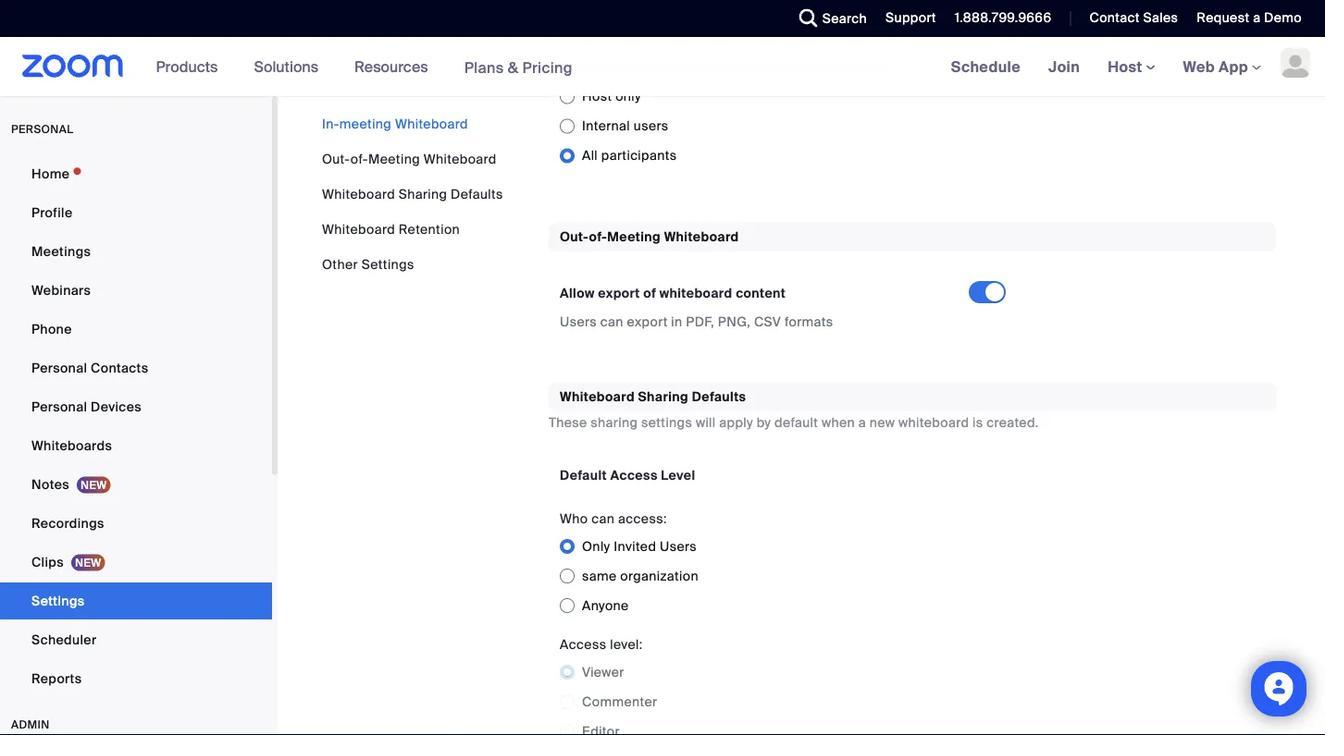 Task type: describe. For each thing, give the bounding box(es) containing it.
0 horizontal spatial whiteboard
[[660, 284, 732, 301]]

out- inside menu bar
[[322, 150, 350, 167]]

who can initiate new whiteboards in the meeting? option group
[[560, 82, 1021, 171]]

recordings link
[[0, 505, 272, 542]]

of
[[643, 284, 656, 301]]

is
[[972, 414, 983, 431]]

resources button
[[354, 37, 436, 96]]

who can access: option group
[[560, 532, 969, 621]]

personal contacts link
[[0, 350, 272, 387]]

profile picture image
[[1281, 48, 1310, 78]]

allow
[[560, 284, 595, 301]]

whiteboard up whiteboard retention link
[[322, 186, 395, 203]]

1 horizontal spatial the
[[789, 30, 810, 48]]

whiteboard up allow export of whiteboard content
[[664, 228, 739, 245]]

settings link
[[0, 583, 272, 620]]

invited
[[614, 538, 656, 555]]

all for all whiteboards created in the meeting will belong to the host
[[560, 58, 574, 72]]

personal contacts
[[31, 359, 148, 377]]

contacts
[[91, 359, 148, 377]]

participants
[[601, 147, 677, 164]]

in for whiteboards
[[692, 58, 702, 72]]

only
[[615, 88, 641, 105]]

can for initiate
[[592, 30, 615, 48]]

0 vertical spatial export
[[598, 284, 640, 301]]

solutions button
[[254, 37, 327, 96]]

whiteboard up other settings link
[[322, 221, 395, 238]]

sharing
[[591, 414, 638, 431]]

webinars
[[31, 282, 91, 299]]

recordings
[[31, 515, 104, 532]]

1 horizontal spatial whiteboards
[[693, 30, 771, 48]]

sales
[[1143, 9, 1178, 26]]

1.888.799.9666 button up schedule in the top right of the page
[[941, 0, 1056, 37]]

new inside whiteboard sharing defaults these sharing settings will apply by default when a new whiteboard is created.
[[870, 414, 895, 431]]

webinars link
[[0, 272, 272, 309]]

formats
[[785, 313, 833, 330]]

1 horizontal spatial of-
[[589, 228, 607, 245]]

when
[[822, 414, 855, 431]]

2 horizontal spatial in
[[775, 30, 786, 48]]

apply
[[719, 414, 753, 431]]

level
[[661, 467, 695, 484]]

all for all participants
[[582, 147, 598, 164]]

belong
[[794, 58, 832, 72]]

csv
[[754, 313, 781, 330]]

personal for personal devices
[[31, 398, 87, 415]]

in-meeting whiteboard link
[[322, 115, 468, 132]]

these
[[549, 414, 587, 431]]

whiteboard sharing defaults these sharing settings will apply by default when a new whiteboard is created.
[[549, 388, 1039, 431]]

1.888.799.9666
[[955, 9, 1052, 26]]

out-of-meeting whiteboard element
[[549, 222, 1276, 353]]

png,
[[718, 313, 751, 330]]

settings
[[641, 414, 692, 431]]

out-of-meeting whiteboard inside out-of-meeting whiteboard element
[[560, 228, 739, 245]]

0 horizontal spatial whiteboards
[[577, 58, 644, 72]]

initiate
[[618, 30, 661, 48]]

search button
[[785, 0, 872, 37]]

host
[[869, 58, 893, 72]]

meeting?
[[813, 30, 872, 48]]

notes link
[[0, 466, 272, 503]]

profile
[[31, 204, 73, 221]]

anyone
[[582, 597, 629, 615]]

home
[[31, 165, 70, 182]]

in for content
[[671, 313, 682, 330]]

same
[[582, 568, 617, 585]]

to
[[835, 58, 846, 72]]

other
[[322, 256, 358, 273]]

host for host
[[1108, 57, 1146, 76]]

other settings
[[322, 256, 414, 273]]

users inside out-of-meeting whiteboard element
[[560, 313, 597, 330]]

settings inside menu bar
[[361, 256, 414, 273]]

products
[[156, 57, 218, 76]]

whiteboard sharing defaults element
[[549, 383, 1276, 736]]

products button
[[156, 37, 226, 96]]

allow export of whiteboard content
[[560, 284, 786, 301]]

web app button
[[1183, 57, 1261, 76]]

sharing for whiteboard sharing defaults
[[399, 186, 447, 203]]

meetings link
[[0, 233, 272, 270]]

host only
[[582, 88, 641, 105]]

viewer
[[582, 664, 624, 681]]

contact
[[1089, 9, 1140, 26]]

default access level
[[560, 467, 695, 484]]

personal devices link
[[0, 389, 272, 426]]

contact sales
[[1089, 9, 1178, 26]]

demo
[[1264, 9, 1302, 26]]

whiteboard retention
[[322, 221, 460, 238]]

users
[[634, 117, 669, 135]]

1 horizontal spatial access
[[610, 467, 658, 484]]

internal users
[[582, 117, 669, 135]]

join
[[1048, 57, 1080, 76]]

reports link
[[0, 661, 272, 698]]

all participants
[[582, 147, 677, 164]]

meetings
[[31, 243, 91, 260]]

1 vertical spatial meeting
[[339, 115, 392, 132]]

product information navigation
[[142, 37, 587, 98]]

who can initiate new whiteboards in the meeting?
[[560, 30, 872, 48]]

pdf,
[[686, 313, 714, 330]]

search
[[822, 10, 867, 27]]

whiteboards link
[[0, 427, 272, 465]]

users inside who can access: option group
[[660, 538, 697, 555]]

who for who can access:
[[560, 510, 588, 528]]

by
[[757, 414, 771, 431]]

default
[[560, 467, 607, 484]]

zoom logo image
[[22, 55, 124, 78]]

0 horizontal spatial new
[[665, 30, 690, 48]]



Task type: vqa. For each thing, say whether or not it's contained in the screenshot.
Into in the left bottom of the page
no



Task type: locate. For each thing, give the bounding box(es) containing it.
all right the '&'
[[560, 58, 574, 72]]

in right created
[[692, 58, 702, 72]]

1 horizontal spatial a
[[1253, 9, 1261, 26]]

out-of-meeting whiteboard inside menu bar
[[322, 150, 497, 167]]

new right when
[[870, 414, 895, 431]]

can inside out-of-meeting whiteboard element
[[600, 313, 623, 330]]

in-meeting whiteboard
[[322, 115, 468, 132]]

will for meeting
[[774, 58, 791, 72]]

can for export
[[600, 313, 623, 330]]

1 vertical spatial out-of-meeting whiteboard
[[560, 228, 739, 245]]

&
[[508, 58, 518, 77]]

0 vertical spatial in
[[775, 30, 786, 48]]

meeting inside out-of-meeting whiteboard element
[[607, 228, 661, 245]]

reports
[[31, 670, 82, 688]]

the down who can initiate new whiteboards in the meeting?
[[705, 58, 722, 72]]

in
[[775, 30, 786, 48], [692, 58, 702, 72], [671, 313, 682, 330]]

can inside whiteboard sharing defaults element
[[592, 510, 615, 528]]

0 vertical spatial all
[[560, 58, 574, 72]]

0 vertical spatial whiteboard
[[660, 284, 732, 301]]

notes
[[31, 476, 69, 493]]

sharing up 'settings'
[[638, 388, 689, 406]]

1 horizontal spatial will
[[774, 58, 791, 72]]

the right the to
[[849, 58, 866, 72]]

users down allow
[[560, 313, 597, 330]]

whiteboard up sharing
[[560, 388, 635, 406]]

a right when
[[859, 414, 866, 431]]

users can export in pdf, png, csv formats
[[560, 313, 833, 330]]

2 horizontal spatial the
[[849, 58, 866, 72]]

0 horizontal spatial in
[[671, 313, 682, 330]]

meeting up of
[[607, 228, 661, 245]]

access level: option group
[[560, 658, 969, 736]]

0 horizontal spatial out-
[[322, 150, 350, 167]]

whiteboard up "out-of-meeting whiteboard" link
[[395, 115, 468, 132]]

defaults up apply
[[692, 388, 746, 406]]

scheduler
[[31, 632, 97, 649]]

1 vertical spatial personal
[[31, 398, 87, 415]]

created.
[[987, 414, 1039, 431]]

0 horizontal spatial defaults
[[451, 186, 503, 203]]

can left initiate
[[592, 30, 615, 48]]

0 horizontal spatial users
[[560, 313, 597, 330]]

of- up allow
[[589, 228, 607, 245]]

0 horizontal spatial a
[[859, 414, 866, 431]]

of- down in-meeting whiteboard link
[[350, 150, 368, 167]]

personal inside 'link'
[[31, 398, 87, 415]]

1 horizontal spatial defaults
[[692, 388, 746, 406]]

host inside "meetings" navigation
[[1108, 57, 1146, 76]]

settings inside "personal menu" menu
[[31, 593, 85, 610]]

meeting inside menu bar
[[368, 150, 420, 167]]

personal down phone
[[31, 359, 87, 377]]

host button
[[1108, 57, 1155, 76]]

0 vertical spatial access
[[610, 467, 658, 484]]

2 personal from the top
[[31, 398, 87, 415]]

whiteboard up whiteboard sharing defaults link
[[424, 150, 497, 167]]

app
[[1219, 57, 1248, 76]]

who inside whiteboard sharing defaults element
[[560, 510, 588, 528]]

1 vertical spatial whiteboards
[[577, 58, 644, 72]]

0 vertical spatial defaults
[[451, 186, 503, 203]]

host for host only
[[582, 88, 612, 105]]

0 vertical spatial meeting
[[725, 58, 771, 72]]

2 vertical spatial can
[[592, 510, 615, 528]]

request a demo link
[[1183, 0, 1325, 37], [1197, 9, 1302, 26]]

devices
[[91, 398, 142, 415]]

settings
[[361, 256, 414, 273], [31, 593, 85, 610]]

settings down whiteboard retention link
[[361, 256, 414, 273]]

defaults up retention
[[451, 186, 503, 203]]

export down of
[[627, 313, 668, 330]]

0 vertical spatial of-
[[350, 150, 368, 167]]

defaults for whiteboard sharing defaults these sharing settings will apply by default when a new whiteboard is created.
[[692, 388, 746, 406]]

banner
[[0, 37, 1325, 98]]

1 vertical spatial of-
[[589, 228, 607, 245]]

access:
[[618, 510, 667, 528]]

out- inside out-of-meeting whiteboard element
[[560, 228, 589, 245]]

whiteboards up host only
[[577, 58, 644, 72]]

only
[[582, 538, 610, 555]]

plans & pricing
[[464, 58, 573, 77]]

a inside whiteboard sharing defaults these sharing settings will apply by default when a new whiteboard is created.
[[859, 414, 866, 431]]

personal devices
[[31, 398, 142, 415]]

1 horizontal spatial meeting
[[607, 228, 661, 245]]

personal up whiteboards
[[31, 398, 87, 415]]

out-of-meeting whiteboard up whiteboard sharing defaults link
[[322, 150, 497, 167]]

out- up allow
[[560, 228, 589, 245]]

join link
[[1035, 37, 1094, 96]]

1 horizontal spatial out-
[[560, 228, 589, 245]]

phone link
[[0, 311, 272, 348]]

meeting
[[725, 58, 771, 72], [339, 115, 392, 132]]

sharing up retention
[[399, 186, 447, 203]]

1 vertical spatial all
[[582, 147, 598, 164]]

2 who from the top
[[560, 510, 588, 528]]

plans
[[464, 58, 504, 77]]

1 vertical spatial a
[[859, 414, 866, 431]]

content
[[736, 284, 786, 301]]

0 vertical spatial personal
[[31, 359, 87, 377]]

1 horizontal spatial out-of-meeting whiteboard
[[560, 228, 739, 245]]

who for who can initiate new whiteboards in the meeting?
[[560, 30, 588, 48]]

support
[[886, 9, 936, 26]]

1 horizontal spatial new
[[870, 414, 895, 431]]

0 vertical spatial meeting
[[368, 150, 420, 167]]

1 personal from the top
[[31, 359, 87, 377]]

home link
[[0, 155, 272, 192]]

request
[[1197, 9, 1250, 26]]

personal
[[11, 122, 74, 136]]

of-
[[350, 150, 368, 167], [589, 228, 607, 245]]

the up belong
[[789, 30, 810, 48]]

defaults
[[451, 186, 503, 203], [692, 388, 746, 406]]

host down contact sales
[[1108, 57, 1146, 76]]

personal for personal contacts
[[31, 359, 87, 377]]

menu bar
[[322, 115, 503, 274]]

whiteboard
[[395, 115, 468, 132], [424, 150, 497, 167], [322, 186, 395, 203], [322, 221, 395, 238], [664, 228, 739, 245], [560, 388, 635, 406]]

who can access:
[[560, 510, 667, 528]]

0 horizontal spatial access
[[560, 636, 606, 653]]

all whiteboards created in the meeting will belong to the host
[[560, 58, 893, 72]]

1 vertical spatial whiteboard
[[899, 414, 969, 431]]

new up created
[[665, 30, 690, 48]]

users up the organization
[[660, 538, 697, 555]]

will left belong
[[774, 58, 791, 72]]

1 vertical spatial out-
[[560, 228, 589, 245]]

0 vertical spatial host
[[1108, 57, 1146, 76]]

0 horizontal spatial out-of-meeting whiteboard
[[322, 150, 497, 167]]

host up internal
[[582, 88, 612, 105]]

can up the only
[[592, 510, 615, 528]]

in-
[[322, 115, 339, 132]]

meeting up "out-of-meeting whiteboard" link
[[339, 115, 392, 132]]

users
[[560, 313, 597, 330], [660, 538, 697, 555]]

1 vertical spatial will
[[696, 414, 716, 431]]

1 vertical spatial defaults
[[692, 388, 746, 406]]

host
[[1108, 57, 1146, 76], [582, 88, 612, 105]]

out-of-meeting whiteboard
[[322, 150, 497, 167], [560, 228, 739, 245]]

sharing inside whiteboard sharing defaults these sharing settings will apply by default when a new whiteboard is created.
[[638, 388, 689, 406]]

schedule link
[[937, 37, 1035, 96]]

in left pdf,
[[671, 313, 682, 330]]

0 vertical spatial out-
[[322, 150, 350, 167]]

0 vertical spatial who
[[560, 30, 588, 48]]

who up pricing at the left top of the page
[[560, 30, 588, 48]]

1 who from the top
[[560, 30, 588, 48]]

0 horizontal spatial settings
[[31, 593, 85, 610]]

access up viewer on the left bottom
[[560, 636, 606, 653]]

who up the only
[[560, 510, 588, 528]]

0 horizontal spatial of-
[[350, 150, 368, 167]]

0 vertical spatial users
[[560, 313, 597, 330]]

2 vertical spatial in
[[671, 313, 682, 330]]

schedule
[[951, 57, 1021, 76]]

whiteboard inside whiteboard sharing defaults these sharing settings will apply by default when a new whiteboard is created.
[[560, 388, 635, 406]]

organization
[[620, 568, 699, 585]]

will for settings
[[696, 414, 716, 431]]

web app
[[1183, 57, 1248, 76]]

defaults for whiteboard sharing defaults
[[451, 186, 503, 203]]

0 vertical spatial whiteboards
[[693, 30, 771, 48]]

will left apply
[[696, 414, 716, 431]]

0 horizontal spatial sharing
[[399, 186, 447, 203]]

0 vertical spatial can
[[592, 30, 615, 48]]

whiteboard
[[660, 284, 732, 301], [899, 414, 969, 431]]

can
[[592, 30, 615, 48], [600, 313, 623, 330], [592, 510, 615, 528]]

admin
[[11, 718, 50, 732]]

0 horizontal spatial all
[[560, 58, 574, 72]]

0 horizontal spatial host
[[582, 88, 612, 105]]

settings up scheduler
[[31, 593, 85, 610]]

0 horizontal spatial the
[[705, 58, 722, 72]]

out- down in-
[[322, 150, 350, 167]]

1.888.799.9666 button up schedule link at the top right of the page
[[955, 9, 1052, 26]]

0 vertical spatial out-of-meeting whiteboard
[[322, 150, 497, 167]]

meeting down who can initiate new whiteboards in the meeting?
[[725, 58, 771, 72]]

a left demo
[[1253, 9, 1261, 26]]

1 vertical spatial can
[[600, 313, 623, 330]]

host inside 'who can initiate new whiteboards in the meeting?' option group
[[582, 88, 612, 105]]

0 horizontal spatial meeting
[[339, 115, 392, 132]]

whiteboard left is
[[899, 414, 969, 431]]

1 horizontal spatial whiteboard
[[899, 414, 969, 431]]

meetings navigation
[[937, 37, 1325, 98]]

only invited users
[[582, 538, 697, 555]]

same organization
[[582, 568, 699, 585]]

1 vertical spatial sharing
[[638, 388, 689, 406]]

whiteboard up users can export in pdf, png, csv formats
[[660, 284, 732, 301]]

access left level
[[610, 467, 658, 484]]

0 vertical spatial a
[[1253, 9, 1261, 26]]

default
[[775, 414, 818, 431]]

all inside 'who can initiate new whiteboards in the meeting?' option group
[[582, 147, 598, 164]]

defaults inside menu bar
[[451, 186, 503, 203]]

in up all whiteboards created in the meeting will belong to the host
[[775, 30, 786, 48]]

out-of-meeting whiteboard link
[[322, 150, 497, 167]]

whiteboard retention link
[[322, 221, 460, 238]]

retention
[[399, 221, 460, 238]]

clips link
[[0, 544, 272, 581]]

access
[[610, 467, 658, 484], [560, 636, 606, 653]]

1 vertical spatial new
[[870, 414, 895, 431]]

menu bar containing in-meeting whiteboard
[[322, 115, 503, 274]]

other settings link
[[322, 256, 414, 273]]

meeting down in-meeting whiteboard
[[368, 150, 420, 167]]

web
[[1183, 57, 1215, 76]]

export left of
[[598, 284, 640, 301]]

can down allow export of whiteboard content
[[600, 313, 623, 330]]

whiteboards
[[693, 30, 771, 48], [577, 58, 644, 72]]

a
[[1253, 9, 1261, 26], [859, 414, 866, 431]]

phone
[[31, 321, 72, 338]]

access level:
[[560, 636, 643, 653]]

1 horizontal spatial all
[[582, 147, 598, 164]]

sharing for whiteboard sharing defaults these sharing settings will apply by default when a new whiteboard is created.
[[638, 388, 689, 406]]

personal menu menu
[[0, 155, 272, 700]]

defaults inside whiteboard sharing defaults these sharing settings will apply by default when a new whiteboard is created.
[[692, 388, 746, 406]]

will
[[774, 58, 791, 72], [696, 414, 716, 431]]

1 vertical spatial settings
[[31, 593, 85, 610]]

resources
[[354, 57, 428, 76]]

out-of-meeting whiteboard up of
[[560, 228, 739, 245]]

0 horizontal spatial meeting
[[368, 150, 420, 167]]

1 vertical spatial who
[[560, 510, 588, 528]]

whiteboard sharing defaults link
[[322, 186, 503, 203]]

will inside whiteboard sharing defaults these sharing settings will apply by default when a new whiteboard is created.
[[696, 414, 716, 431]]

pricing
[[522, 58, 573, 77]]

1 horizontal spatial sharing
[[638, 388, 689, 406]]

banner containing products
[[0, 37, 1325, 98]]

can for access:
[[592, 510, 615, 528]]

1 horizontal spatial users
[[660, 538, 697, 555]]

1 vertical spatial users
[[660, 538, 697, 555]]

1 horizontal spatial meeting
[[725, 58, 771, 72]]

0 vertical spatial settings
[[361, 256, 414, 273]]

1 vertical spatial host
[[582, 88, 612, 105]]

0 vertical spatial new
[[665, 30, 690, 48]]

1 vertical spatial in
[[692, 58, 702, 72]]

1 vertical spatial access
[[560, 636, 606, 653]]

1 horizontal spatial in
[[692, 58, 702, 72]]

1 horizontal spatial settings
[[361, 256, 414, 273]]

meeting
[[368, 150, 420, 167], [607, 228, 661, 245]]

solutions
[[254, 57, 318, 76]]

all down internal
[[582, 147, 598, 164]]

1 horizontal spatial host
[[1108, 57, 1146, 76]]

1 vertical spatial meeting
[[607, 228, 661, 245]]

whiteboard sharing defaults
[[322, 186, 503, 203]]

whiteboards up all whiteboards created in the meeting will belong to the host
[[693, 30, 771, 48]]

support link
[[872, 0, 941, 37], [886, 9, 936, 26]]

whiteboard inside whiteboard sharing defaults these sharing settings will apply by default when a new whiteboard is created.
[[899, 414, 969, 431]]

commenter
[[582, 694, 657, 711]]

0 vertical spatial will
[[774, 58, 791, 72]]

0 horizontal spatial will
[[696, 414, 716, 431]]

request a demo
[[1197, 9, 1302, 26]]

0 vertical spatial sharing
[[399, 186, 447, 203]]

1 vertical spatial export
[[627, 313, 668, 330]]



